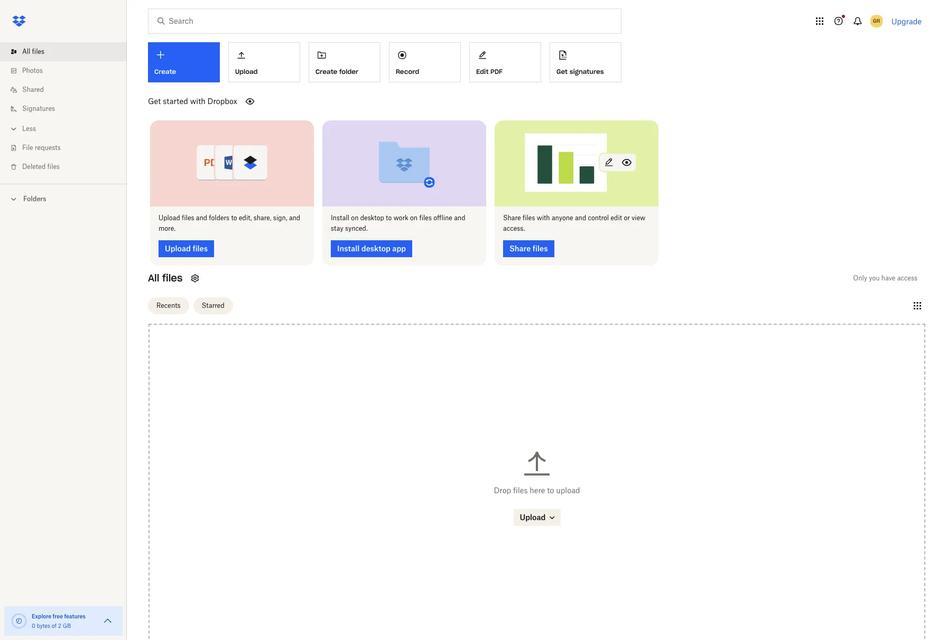 Task type: vqa. For each thing, say whether or not it's contained in the screenshot.
3rd and from left
yes



Task type: locate. For each thing, give the bounding box(es) containing it.
get
[[557, 68, 568, 75], [148, 97, 161, 106]]

install inside install desktop app button
[[337, 244, 360, 253]]

0 horizontal spatial to
[[231, 214, 237, 222]]

shared
[[22, 86, 44, 94]]

desktop up synced.
[[360, 214, 384, 222]]

and left control
[[575, 214, 586, 222]]

share up access.
[[503, 214, 521, 222]]

1 vertical spatial with
[[537, 214, 550, 222]]

1 horizontal spatial with
[[537, 214, 550, 222]]

install
[[331, 214, 349, 222], [337, 244, 360, 253]]

get started with dropbox
[[148, 97, 237, 106]]

starred
[[202, 302, 225, 310]]

work
[[394, 214, 409, 222]]

create for create folder
[[316, 68, 337, 75]]

get signatures button
[[550, 42, 622, 82]]

desktop inside install on desktop to work on files offline and stay synced.
[[360, 214, 384, 222]]

0 horizontal spatial all files
[[22, 48, 44, 56]]

0 vertical spatial desktop
[[360, 214, 384, 222]]

and
[[196, 214, 207, 222], [289, 214, 300, 222], [454, 214, 465, 222], [575, 214, 586, 222]]

create inside create folder button
[[316, 68, 337, 75]]

to inside install on desktop to work on files offline and stay synced.
[[386, 214, 392, 222]]

list
[[0, 36, 127, 184]]

dropbox image
[[8, 11, 30, 32]]

files down "share files with anyone and control edit or view access."
[[533, 244, 548, 253]]

share files with anyone and control edit or view access.
[[503, 214, 646, 232]]

pdf
[[491, 68, 503, 75]]

folders
[[23, 195, 46, 203]]

of
[[52, 623, 57, 630]]

quota usage element
[[11, 613, 27, 630]]

folder settings image
[[189, 272, 202, 285]]

install desktop app
[[337, 244, 406, 253]]

1 vertical spatial get
[[148, 97, 161, 106]]

get left signatures
[[557, 68, 568, 75]]

0 vertical spatial get
[[557, 68, 568, 75]]

upload inside upload files button
[[165, 244, 191, 253]]

to for drop files here to upload
[[547, 487, 554, 496]]

0 horizontal spatial create
[[154, 68, 176, 76]]

gr
[[873, 17, 880, 24]]

install up stay
[[331, 214, 349, 222]]

edit pdf
[[476, 68, 503, 75]]

offline
[[434, 214, 453, 222]]

upload inside upload popup button
[[235, 68, 258, 75]]

deleted files
[[22, 163, 60, 171]]

record button
[[389, 42, 461, 82]]

share for share files with anyone and control edit or view access.
[[503, 214, 521, 222]]

upload files
[[165, 244, 208, 253]]

0 horizontal spatial all
[[22, 48, 30, 56]]

files left offline
[[419, 214, 432, 222]]

1 horizontal spatial get
[[557, 68, 568, 75]]

1 vertical spatial share
[[510, 244, 531, 253]]

to right here
[[547, 487, 554, 496]]

1 on from the left
[[351, 214, 359, 222]]

here
[[530, 487, 545, 496]]

and left folders
[[196, 214, 207, 222]]

desktop
[[360, 214, 384, 222], [361, 244, 391, 253]]

create inside create popup button
[[154, 68, 176, 76]]

all files
[[22, 48, 44, 56], [148, 272, 183, 284]]

files inside 'button'
[[533, 244, 548, 253]]

create for create
[[154, 68, 176, 76]]

files up folder settings icon in the left of the page
[[193, 244, 208, 253]]

upload down drop files here to upload
[[520, 514, 546, 522]]

1 vertical spatial desktop
[[361, 244, 391, 253]]

1 horizontal spatial all files
[[148, 272, 183, 284]]

to for install on desktop to work on files offline and stay synced.
[[386, 214, 392, 222]]

access.
[[503, 224, 525, 232]]

signatures
[[570, 68, 604, 75]]

with right started
[[190, 97, 206, 106]]

upgrade
[[892, 17, 922, 26]]

bytes
[[37, 623, 50, 630]]

0 vertical spatial share
[[503, 214, 521, 222]]

share inside 'button'
[[510, 244, 531, 253]]

on
[[351, 214, 359, 222], [410, 214, 418, 222]]

3 and from the left
[[454, 214, 465, 222]]

files up upload files
[[182, 214, 194, 222]]

4 and from the left
[[575, 214, 586, 222]]

less image
[[8, 124, 19, 134]]

create left folder
[[316, 68, 337, 75]]

0 vertical spatial with
[[190, 97, 206, 106]]

1 horizontal spatial all
[[148, 272, 159, 284]]

1 vertical spatial all files
[[148, 272, 183, 284]]

share
[[503, 214, 521, 222], [510, 244, 531, 253]]

1 vertical spatial install
[[337, 244, 360, 253]]

desktop left app
[[361, 244, 391, 253]]

signatures
[[22, 105, 55, 113]]

and inside install on desktop to work on files offline and stay synced.
[[454, 214, 465, 222]]

files inside button
[[193, 244, 208, 253]]

upload files and folders to edit, share, sign, and more.
[[159, 214, 300, 232]]

2 horizontal spatial to
[[547, 487, 554, 496]]

only
[[853, 274, 868, 282]]

gb
[[63, 623, 71, 630]]

Search in folder "Dropbox" text field
[[169, 15, 600, 27]]

have
[[882, 274, 896, 282]]

0 vertical spatial all files
[[22, 48, 44, 56]]

to
[[231, 214, 237, 222], [386, 214, 392, 222], [547, 487, 554, 496]]

get for get started with dropbox
[[148, 97, 161, 106]]

upload
[[235, 68, 258, 75], [159, 214, 180, 222], [165, 244, 191, 253], [520, 514, 546, 522]]

0
[[32, 623, 35, 630]]

share for share files
[[510, 244, 531, 253]]

2 on from the left
[[410, 214, 418, 222]]

on up synced.
[[351, 214, 359, 222]]

with inside "share files with anyone and control edit or view access."
[[537, 214, 550, 222]]

upload down more.
[[165, 244, 191, 253]]

share down access.
[[510, 244, 531, 253]]

to left edit,
[[231, 214, 237, 222]]

0 vertical spatial install
[[331, 214, 349, 222]]

upload up 'dropbox'
[[235, 68, 258, 75]]

on right work at the top left of page
[[410, 214, 418, 222]]

files right deleted
[[47, 163, 60, 171]]

files inside 'link'
[[47, 163, 60, 171]]

signatures link
[[8, 99, 127, 118]]

features
[[64, 614, 86, 620]]

sign,
[[273, 214, 287, 222]]

to left work at the top left of page
[[386, 214, 392, 222]]

started
[[163, 97, 188, 106]]

upload inside upload files and folders to edit, share, sign, and more.
[[159, 214, 180, 222]]

file requests link
[[8, 139, 127, 158]]

create
[[316, 68, 337, 75], [154, 68, 176, 76]]

share,
[[254, 214, 272, 222]]

with for files
[[537, 214, 550, 222]]

upload button
[[514, 510, 561, 527]]

upload up more.
[[159, 214, 180, 222]]

install on desktop to work on files offline and stay synced.
[[331, 214, 465, 232]]

all files up photos
[[22, 48, 44, 56]]

file
[[22, 144, 33, 152]]

and right sign,
[[289, 214, 300, 222]]

all files up recents
[[148, 272, 183, 284]]

0 horizontal spatial on
[[351, 214, 359, 222]]

all up recents
[[148, 272, 159, 284]]

0 vertical spatial all
[[22, 48, 30, 56]]

files
[[32, 48, 44, 56], [47, 163, 60, 171], [182, 214, 194, 222], [419, 214, 432, 222], [523, 214, 535, 222], [193, 244, 208, 253], [533, 244, 548, 253], [162, 272, 183, 284], [513, 487, 528, 496]]

1 horizontal spatial to
[[386, 214, 392, 222]]

create folder button
[[309, 42, 381, 82]]

list containing all files
[[0, 36, 127, 184]]

1 horizontal spatial on
[[410, 214, 418, 222]]

0 horizontal spatial get
[[148, 97, 161, 106]]

stay
[[331, 224, 343, 232]]

files up access.
[[523, 214, 535, 222]]

get left started
[[148, 97, 161, 106]]

0 horizontal spatial with
[[190, 97, 206, 106]]

install inside install on desktop to work on files offline and stay synced.
[[331, 214, 349, 222]]

all files inside list item
[[22, 48, 44, 56]]

all
[[22, 48, 30, 56], [148, 272, 159, 284]]

desktop inside install desktop app button
[[361, 244, 391, 253]]

all up photos
[[22, 48, 30, 56]]

and inside "share files with anyone and control edit or view access."
[[575, 214, 586, 222]]

with
[[190, 97, 206, 106], [537, 214, 550, 222]]

files up photos
[[32, 48, 44, 56]]

upload
[[556, 487, 580, 496]]

with left anyone
[[537, 214, 550, 222]]

install down synced.
[[337, 244, 360, 253]]

and right offline
[[454, 214, 465, 222]]

record
[[396, 68, 419, 75]]

control
[[588, 214, 609, 222]]

1 vertical spatial all
[[148, 272, 159, 284]]

create up started
[[154, 68, 176, 76]]

edit
[[611, 214, 622, 222]]

1 horizontal spatial create
[[316, 68, 337, 75]]

only you have access
[[853, 274, 918, 282]]

get inside "button"
[[557, 68, 568, 75]]

share inside "share files with anyone and control edit or view access."
[[503, 214, 521, 222]]



Task type: describe. For each thing, give the bounding box(es) containing it.
deleted
[[22, 163, 46, 171]]

install for install desktop app
[[337, 244, 360, 253]]

app
[[392, 244, 406, 253]]

2 and from the left
[[289, 214, 300, 222]]

upload button
[[228, 42, 300, 82]]

files left folder settings icon in the left of the page
[[162, 272, 183, 284]]

starred button
[[193, 298, 233, 315]]

all files link
[[8, 42, 127, 61]]

edit,
[[239, 214, 252, 222]]

anyone
[[552, 214, 573, 222]]

edit pdf button
[[469, 42, 541, 82]]

shared link
[[8, 80, 127, 99]]

install for install on desktop to work on files offline and stay synced.
[[331, 214, 349, 222]]

files inside list item
[[32, 48, 44, 56]]

recents button
[[148, 298, 189, 315]]

upload files button
[[159, 240, 214, 257]]

to inside upload files and folders to edit, share, sign, and more.
[[231, 214, 237, 222]]

edit
[[476, 68, 489, 75]]

view
[[632, 214, 646, 222]]

get for get signatures
[[557, 68, 568, 75]]

files inside "share files with anyone and control edit or view access."
[[523, 214, 535, 222]]

gr button
[[868, 13, 885, 30]]

1 and from the left
[[196, 214, 207, 222]]

synced.
[[345, 224, 368, 232]]

drop
[[494, 487, 511, 496]]

photos
[[22, 67, 43, 75]]

create button
[[148, 42, 220, 82]]

all inside list item
[[22, 48, 30, 56]]

access
[[897, 274, 918, 282]]

explore
[[32, 614, 51, 620]]

explore free features 0 bytes of 2 gb
[[32, 614, 86, 630]]

files left here
[[513, 487, 528, 496]]

or
[[624, 214, 630, 222]]

upload inside upload dropdown button
[[520, 514, 546, 522]]

file requests
[[22, 144, 61, 152]]

photos link
[[8, 61, 127, 80]]

files inside upload files and folders to edit, share, sign, and more.
[[182, 214, 194, 222]]

recents
[[156, 302, 181, 310]]

upgrade link
[[892, 17, 922, 26]]

install desktop app button
[[331, 240, 412, 257]]

all files list item
[[0, 42, 127, 61]]

with for started
[[190, 97, 206, 106]]

more.
[[159, 224, 176, 232]]

share files
[[510, 244, 548, 253]]

you
[[869, 274, 880, 282]]

free
[[53, 614, 63, 620]]

less
[[22, 125, 36, 133]]

folder
[[339, 68, 358, 75]]

files inside install on desktop to work on files offline and stay synced.
[[419, 214, 432, 222]]

get signatures
[[557, 68, 604, 75]]

folders button
[[0, 191, 127, 207]]

folders
[[209, 214, 230, 222]]

drop files here to upload
[[494, 487, 580, 496]]

deleted files link
[[8, 158, 127, 177]]

create folder
[[316, 68, 358, 75]]

2
[[58, 623, 61, 630]]

requests
[[35, 144, 61, 152]]

dropbox
[[208, 97, 237, 106]]

share files button
[[503, 240, 554, 257]]



